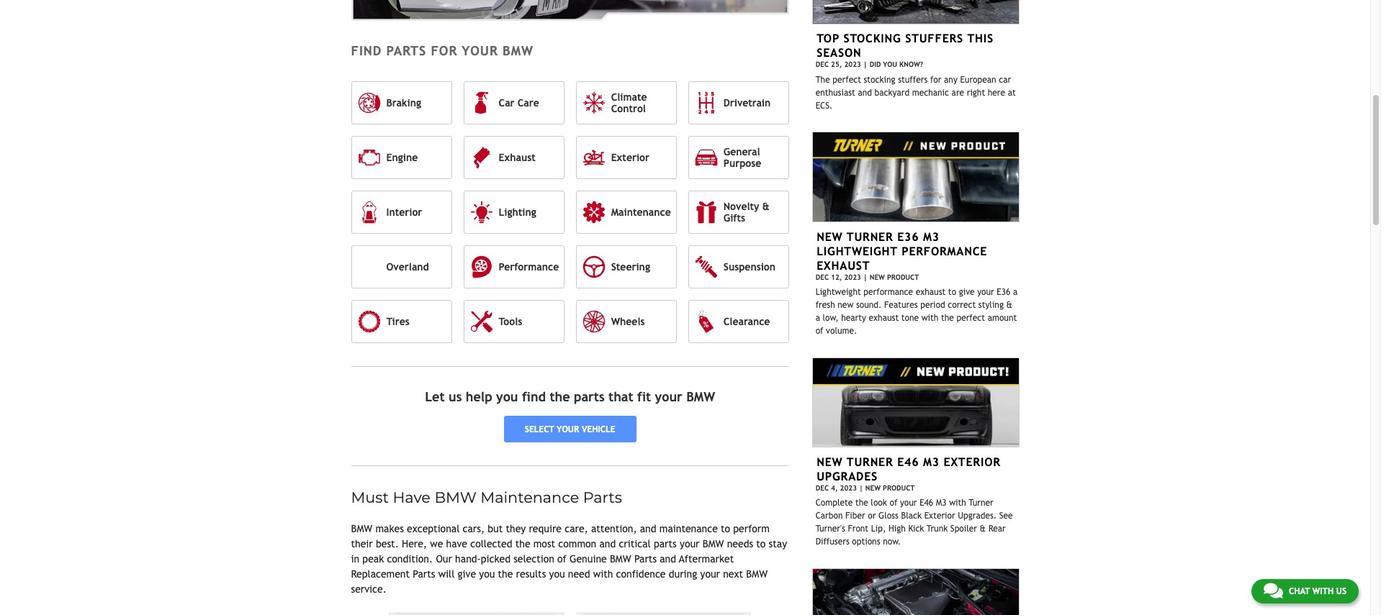 Task type: vqa. For each thing, say whether or not it's contained in the screenshot.
You
yes



Task type: locate. For each thing, give the bounding box(es) containing it.
| inside new turner e46 m3 exterior upgrades dec 4, 2023 | new product complete the look of your e46 m3 with turner carbon fiber or gloss black exterior upgrades. see turner's front lip, high kick trunk spoiler & rear diffusers options now.
[[859, 485, 864, 493]]

1 vertical spatial of
[[890, 499, 898, 509]]

2 vertical spatial |
[[859, 485, 864, 493]]

chat
[[1289, 587, 1310, 597]]

novelty
[[724, 201, 760, 212]]

during
[[669, 569, 697, 580]]

purpose
[[724, 158, 762, 169]]

1 horizontal spatial exhaust
[[817, 259, 870, 273]]

bmw makes exceptional cars, but they require care, attention, and maintenance to perform their best. here, we have collected the most common and critical parts your bmw needs to stay in peak condition. our hand-picked selection of genuine bmw parts and aftermarket replacement parts will give you the results you need with confidence during your next bmw service.
[[351, 523, 787, 595]]

& down upgrades.
[[980, 525, 986, 535]]

0 vertical spatial exhaust
[[499, 152, 536, 163]]

your right select
[[557, 425, 579, 435]]

help
[[466, 390, 492, 405]]

lightweight up 12,
[[817, 245, 898, 258]]

stuffers
[[898, 75, 928, 85]]

the right find in the bottom of the page
[[550, 390, 570, 405]]

1 horizontal spatial you
[[496, 390, 518, 405]]

0 horizontal spatial exhaust
[[499, 152, 536, 163]]

1 horizontal spatial give
[[959, 287, 975, 298]]

bmw up their
[[351, 523, 373, 535]]

stocking
[[844, 32, 902, 46]]

your up car care link
[[462, 43, 498, 58]]

with inside the bmw makes exceptional cars, but they require care, attention, and maintenance to perform their best. here, we have collected the most common and critical parts your bmw needs to stay in peak condition. our hand-picked selection of genuine bmw parts and aftermarket replacement parts will give you the results you need with confidence during your next bmw service.
[[593, 569, 613, 580]]

of down common
[[558, 554, 567, 565]]

m3
[[923, 230, 940, 244], [923, 456, 940, 470], [936, 499, 947, 509]]

with down the genuine
[[593, 569, 613, 580]]

product down new turner e46 m3 exterior upgrades link
[[883, 485, 915, 493]]

engine link
[[351, 136, 452, 179]]

| down upgrades
[[859, 485, 864, 493]]

with down period
[[922, 313, 939, 323]]

1 vertical spatial exhaust
[[869, 313, 899, 323]]

select
[[525, 425, 554, 435]]

2 dec from the top
[[816, 273, 829, 281]]

maintenance up steering
[[611, 207, 671, 218]]

lip,
[[871, 525, 886, 535]]

0 vertical spatial a
[[1013, 287, 1018, 298]]

0 horizontal spatial &
[[763, 201, 770, 212]]

exhaust up 12,
[[817, 259, 870, 273]]

general purpose link
[[688, 136, 789, 179]]

new turner e46 m3 exterior upgrades dec 4, 2023 | new product complete the look of your e46 m3 with turner carbon fiber or gloss black exterior upgrades. see turner's front lip, high kick trunk spoiler & rear diffusers options now.
[[816, 456, 1013, 548]]

to left stay
[[757, 538, 766, 550]]

mechanic
[[912, 88, 949, 98]]

lightweight up new
[[816, 287, 861, 298]]

overland link
[[351, 246, 452, 289]]

bmw up cars,
[[435, 489, 477, 507]]

1 horizontal spatial e36
[[997, 287, 1011, 298]]

parts down maintenance
[[654, 538, 677, 550]]

1 horizontal spatial e46
[[920, 499, 934, 509]]

service.
[[351, 584, 387, 595]]

chat with us
[[1289, 587, 1347, 597]]

0 vertical spatial &
[[763, 201, 770, 212]]

find parts for your bmw
[[351, 43, 534, 58]]

1 vertical spatial product
[[883, 485, 915, 493]]

of down low,
[[816, 326, 824, 336]]

overland
[[386, 261, 429, 273]]

a up amount
[[1013, 287, 1018, 298]]

0 horizontal spatial perfect
[[833, 75, 861, 85]]

must
[[351, 489, 389, 507]]

0 vertical spatial 2023
[[845, 61, 861, 69]]

turner up upgrades.
[[969, 499, 994, 509]]

0 vertical spatial dec
[[816, 61, 829, 69]]

0 horizontal spatial maintenance
[[481, 489, 579, 507]]

here
[[988, 88, 1006, 98]]

new turner e36 m3 lightweight performance exhaust link
[[817, 230, 988, 273]]

2 vertical spatial &
[[980, 525, 986, 535]]

hand-
[[455, 554, 481, 565]]

in
[[351, 554, 360, 565]]

turner inside new turner e36 m3 lightweight performance exhaust dec 12, 2023 | new product lightweight performance exhaust to give your e36 a fresh new sound. features period correct styling & a low, hearty exhaust tone with the perfect amount of volume.
[[847, 230, 894, 244]]

of inside the bmw makes exceptional cars, but they require care, attention, and maintenance to perform their best. here, we have collected the most common and critical parts your bmw needs to stay in peak condition. our hand-picked selection of genuine bmw parts and aftermarket replacement parts will give you the results you need with confidence during your next bmw service.
[[558, 554, 567, 565]]

replacement
[[351, 569, 410, 580]]

1 vertical spatial a
[[816, 313, 820, 323]]

0 vertical spatial |
[[864, 61, 868, 69]]

|
[[864, 61, 868, 69], [864, 273, 868, 281], [859, 485, 864, 493]]

us
[[1337, 587, 1347, 597]]

0 horizontal spatial parts
[[574, 390, 605, 405]]

see
[[1000, 512, 1013, 522]]

2023 inside new turner e46 m3 exterior upgrades dec 4, 2023 | new product complete the look of your e46 m3 with turner carbon fiber or gloss black exterior upgrades. see turner's front lip, high kick trunk spoiler & rear diffusers options now.
[[840, 485, 857, 493]]

tools
[[499, 316, 522, 328]]

0 vertical spatial performance
[[902, 245, 988, 258]]

2023 inside new turner e36 m3 lightweight performance exhaust dec 12, 2023 | new product lightweight performance exhaust to give your e36 a fresh new sound. features period correct styling & a low, hearty exhaust tone with the perfect amount of volume.
[[845, 273, 861, 281]]

exterior up trunk
[[925, 512, 956, 522]]

wheels link
[[576, 300, 677, 343]]

product
[[887, 273, 919, 281], [883, 485, 915, 493]]

3 dec from the top
[[816, 485, 829, 493]]

0 vertical spatial for
[[431, 43, 458, 58]]

2 horizontal spatial of
[[890, 499, 898, 509]]

1 vertical spatial |
[[864, 273, 868, 281]]

dec left 12,
[[816, 273, 829, 281]]

2 vertical spatial dec
[[816, 485, 829, 493]]

1 vertical spatial e36
[[997, 287, 1011, 298]]

1 vertical spatial to
[[721, 523, 730, 535]]

know?
[[900, 61, 924, 69]]

complete
[[816, 499, 853, 509]]

0 vertical spatial perfect
[[833, 75, 861, 85]]

1 horizontal spatial perfect
[[957, 313, 985, 323]]

product up performance at the top of page
[[887, 273, 919, 281]]

and
[[858, 88, 872, 98], [640, 523, 657, 535], [600, 538, 616, 550], [660, 554, 676, 565]]

0 horizontal spatial e46
[[898, 456, 919, 470]]

exhaust down sound.
[[869, 313, 899, 323]]

& up amount
[[1007, 300, 1013, 310]]

clearance
[[724, 316, 770, 328]]

steering
[[611, 261, 650, 273]]

tires
[[386, 316, 410, 328]]

right
[[967, 88, 986, 98]]

1 horizontal spatial to
[[757, 538, 766, 550]]

dec inside new turner e46 m3 exterior upgrades dec 4, 2023 | new product complete the look of your e46 m3 with turner carbon fiber or gloss black exterior upgrades. see turner's front lip, high kick trunk spoiler & rear diffusers options now.
[[816, 485, 829, 493]]

needs
[[727, 538, 754, 550]]

maintenance
[[660, 523, 718, 535]]

parts up attention,
[[583, 489, 622, 507]]

of up gloss
[[890, 499, 898, 509]]

bmw right next
[[746, 569, 768, 580]]

2 vertical spatial of
[[558, 554, 567, 565]]

0 vertical spatial of
[[816, 326, 824, 336]]

m3 inside new turner e36 m3 lightweight performance exhaust dec 12, 2023 | new product lightweight performance exhaust to give your e36 a fresh new sound. features period correct styling & a low, hearty exhaust tone with the perfect amount of volume.
[[923, 230, 940, 244]]

1 vertical spatial m3
[[923, 456, 940, 470]]

top stocking stuffers this season dec 25, 2023 | did you know? the perfect stocking stuffers for any european car enthusiast and backyard mechanic are right here at ecs.
[[816, 32, 1016, 111]]

give inside new turner e36 m3 lightweight performance exhaust dec 12, 2023 | new product lightweight performance exhaust to give your e36 a fresh new sound. features period correct styling & a low, hearty exhaust tone with the perfect amount of volume.
[[959, 287, 975, 298]]

gloss
[[879, 512, 899, 522]]

dec left 25,
[[816, 61, 829, 69]]

& inside new turner e36 m3 lightweight performance exhaust dec 12, 2023 | new product lightweight performance exhaust to give your e36 a fresh new sound. features period correct styling & a low, hearty exhaust tone with the perfect amount of volume.
[[1007, 300, 1013, 310]]

parts down condition.
[[413, 569, 435, 580]]

a left low,
[[816, 313, 820, 323]]

parts
[[386, 43, 427, 58], [583, 489, 622, 507], [635, 554, 657, 565], [413, 569, 435, 580]]

2023 down upgrades
[[840, 485, 857, 493]]

1 vertical spatial dec
[[816, 273, 829, 281]]

drivetrain link
[[688, 81, 789, 125]]

2 horizontal spatial to
[[949, 287, 957, 298]]

exhaust up period
[[916, 287, 946, 298]]

1 vertical spatial e46
[[920, 499, 934, 509]]

your up styling
[[978, 287, 995, 298]]

your down aftermarket at the bottom of page
[[701, 569, 720, 580]]

0 vertical spatial exterior
[[611, 152, 650, 163]]

with inside new turner e46 m3 exterior upgrades dec 4, 2023 | new product complete the look of your e46 m3 with turner carbon fiber or gloss black exterior upgrades. see turner's front lip, high kick trunk spoiler & rear diffusers options now.
[[950, 499, 967, 509]]

1 horizontal spatial parts
[[654, 538, 677, 550]]

perfect down correct
[[957, 313, 985, 323]]

1 vertical spatial give
[[458, 569, 476, 580]]

1 vertical spatial turner
[[847, 456, 894, 470]]

turner up upgrades
[[847, 456, 894, 470]]

next
[[723, 569, 743, 580]]

dec inside new turner e36 m3 lightweight performance exhaust dec 12, 2023 | new product lightweight performance exhaust to give your e36 a fresh new sound. features period correct styling & a low, hearty exhaust tone with the perfect amount of volume.
[[816, 273, 829, 281]]

0 vertical spatial exhaust
[[916, 287, 946, 298]]

1 horizontal spatial maintenance
[[611, 207, 671, 218]]

1 vertical spatial parts
[[654, 538, 677, 550]]

of inside new turner e46 m3 exterior upgrades dec 4, 2023 | new product complete the look of your e46 m3 with turner carbon fiber or gloss black exterior upgrades. see turner's front lip, high kick trunk spoiler & rear diffusers options now.
[[890, 499, 898, 509]]

your inside new turner e46 m3 exterior upgrades dec 4, 2023 | new product complete the look of your e46 m3 with turner carbon fiber or gloss black exterior upgrades. see turner's front lip, high kick trunk spoiler & rear diffusers options now.
[[900, 499, 917, 509]]

dec inside top stocking stuffers this season dec 25, 2023 | did you know? the perfect stocking stuffers for any european car enthusiast and backyard mechanic are right here at ecs.
[[816, 61, 829, 69]]

the down correct
[[941, 313, 954, 323]]

new up look
[[866, 485, 881, 493]]

makes
[[376, 523, 404, 535]]

2 horizontal spatial &
[[1007, 300, 1013, 310]]

and down stocking
[[858, 88, 872, 98]]

2 vertical spatial 2023
[[840, 485, 857, 493]]

bmw oil change kits image
[[397, 613, 557, 616]]

a
[[1013, 287, 1018, 298], [816, 313, 820, 323]]

0 horizontal spatial to
[[721, 523, 730, 535]]

your down maintenance
[[680, 538, 700, 550]]

| inside top stocking stuffers this season dec 25, 2023 | did you know? the perfect stocking stuffers for any european car enthusiast and backyard mechanic are right here at ecs.
[[864, 61, 868, 69]]

lighting link
[[464, 191, 564, 234]]

tires link
[[351, 300, 452, 343]]

0 vertical spatial product
[[887, 273, 919, 281]]

0 vertical spatial to
[[949, 287, 957, 298]]

for up braking link
[[431, 43, 458, 58]]

results
[[516, 569, 546, 580]]

front
[[848, 525, 869, 535]]

parts
[[574, 390, 605, 405], [654, 538, 677, 550]]

performance up period
[[902, 245, 988, 258]]

parts left that
[[574, 390, 605, 405]]

1 vertical spatial for
[[931, 75, 942, 85]]

give down hand-
[[458, 569, 476, 580]]

| left did
[[864, 61, 868, 69]]

give up correct
[[959, 287, 975, 298]]

to
[[949, 287, 957, 298], [721, 523, 730, 535], [757, 538, 766, 550]]

dec left 4,
[[816, 485, 829, 493]]

e36 up performance at the top of page
[[898, 230, 919, 244]]

you left 'need'
[[549, 569, 565, 580]]

& right novelty
[[763, 201, 770, 212]]

2023
[[845, 61, 861, 69], [845, 273, 861, 281], [840, 485, 857, 493]]

new turner e46 m3 exterior upgrades link
[[817, 456, 1001, 484]]

1 vertical spatial &
[[1007, 300, 1013, 310]]

attention,
[[591, 523, 637, 535]]

dec
[[816, 61, 829, 69], [816, 273, 829, 281], [816, 485, 829, 493]]

your up black
[[900, 499, 917, 509]]

0 horizontal spatial performance
[[499, 261, 559, 273]]

for up mechanic
[[931, 75, 942, 85]]

for inside top stocking stuffers this season dec 25, 2023 | did you know? the perfect stocking stuffers for any european car enthusiast and backyard mechanic are right here at ecs.
[[931, 75, 942, 85]]

m3 up trunk
[[936, 499, 947, 509]]

steering link
[[576, 246, 677, 289]]

1 horizontal spatial &
[[980, 525, 986, 535]]

with left us
[[1313, 587, 1334, 597]]

1 horizontal spatial performance
[[902, 245, 988, 258]]

turner up performance at the top of page
[[847, 230, 894, 244]]

m3 down new turner e46 m3 exterior upgrades image on the right bottom of the page
[[923, 456, 940, 470]]

m3 for e46
[[923, 456, 940, 470]]

to up needs
[[721, 523, 730, 535]]

0 horizontal spatial e36
[[898, 230, 919, 244]]

0 vertical spatial maintenance
[[611, 207, 671, 218]]

&
[[763, 201, 770, 212], [1007, 300, 1013, 310], [980, 525, 986, 535]]

0 horizontal spatial a
[[816, 313, 820, 323]]

general
[[724, 146, 760, 158]]

exterior up upgrades.
[[944, 456, 1001, 470]]

1 horizontal spatial for
[[931, 75, 942, 85]]

0 vertical spatial turner
[[847, 230, 894, 244]]

you down picked
[[479, 569, 495, 580]]

suspension link
[[688, 246, 789, 289]]

exhaust up lighting
[[499, 152, 536, 163]]

tone
[[902, 313, 919, 323]]

1 horizontal spatial of
[[816, 326, 824, 336]]

exterior down "control" on the left top
[[611, 152, 650, 163]]

2 vertical spatial turner
[[969, 499, 994, 509]]

1 dec from the top
[[816, 61, 829, 69]]

clearance link
[[688, 300, 789, 343]]

new up performance at the top of page
[[870, 273, 885, 281]]

perfect inside new turner e36 m3 lightweight performance exhaust dec 12, 2023 | new product lightweight performance exhaust to give your e36 a fresh new sound. features period correct styling & a low, hearty exhaust tone with the perfect amount of volume.
[[957, 313, 985, 323]]

0 vertical spatial give
[[959, 287, 975, 298]]

the down picked
[[498, 569, 513, 580]]

performance inside new turner e36 m3 lightweight performance exhaust dec 12, 2023 | new product lightweight performance exhaust to give your e36 a fresh new sound. features period correct styling & a low, hearty exhaust tone with the perfect amount of volume.
[[902, 245, 988, 258]]

for
[[431, 43, 458, 58], [931, 75, 942, 85]]

e36 up styling
[[997, 287, 1011, 298]]

m3 down new turner e36 m3 lightweight performance exhaust "image"
[[923, 230, 940, 244]]

1 vertical spatial maintenance
[[481, 489, 579, 507]]

perfect up enthusiast
[[833, 75, 861, 85]]

0 vertical spatial lightweight
[[817, 245, 898, 258]]

you left find in the bottom of the page
[[496, 390, 518, 405]]

maintenance up they
[[481, 489, 579, 507]]

comments image
[[1264, 583, 1284, 600]]

stocking
[[864, 75, 896, 85]]

1 vertical spatial 2023
[[845, 273, 861, 281]]

your inside button
[[557, 425, 579, 435]]

performance down lighting
[[499, 261, 559, 273]]

1 horizontal spatial a
[[1013, 287, 1018, 298]]

exhaust
[[499, 152, 536, 163], [817, 259, 870, 273]]

and up the during
[[660, 554, 676, 565]]

to up correct
[[949, 287, 957, 298]]

2023 right 25,
[[845, 61, 861, 69]]

1 vertical spatial exhaust
[[817, 259, 870, 273]]

the up fiber at the right
[[856, 499, 869, 509]]

with up upgrades.
[[950, 499, 967, 509]]

0 horizontal spatial give
[[458, 569, 476, 580]]

top stocking stuffers this season link
[[817, 32, 994, 60]]

did
[[870, 61, 881, 69]]

1 vertical spatial perfect
[[957, 313, 985, 323]]

our
[[436, 554, 452, 565]]

0 horizontal spatial of
[[558, 554, 567, 565]]

0 vertical spatial m3
[[923, 230, 940, 244]]

your
[[462, 43, 498, 58], [978, 287, 995, 298], [655, 390, 683, 405], [557, 425, 579, 435], [900, 499, 917, 509], [680, 538, 700, 550], [701, 569, 720, 580]]

2023 right 12,
[[845, 273, 861, 281]]

new up upgrades
[[817, 456, 843, 470]]

| up performance at the top of page
[[864, 273, 868, 281]]

styling
[[979, 300, 1004, 310]]



Task type: describe. For each thing, give the bounding box(es) containing it.
your right fit at bottom left
[[655, 390, 683, 405]]

with inside new turner e36 m3 lightweight performance exhaust dec 12, 2023 | new product lightweight performance exhaust to give your e36 a fresh new sound. features period correct styling & a low, hearty exhaust tone with the perfect amount of volume.
[[922, 313, 939, 323]]

novelty & gifts link
[[688, 191, 789, 234]]

0 vertical spatial parts
[[574, 390, 605, 405]]

car
[[999, 75, 1011, 85]]

climate control link
[[576, 81, 677, 125]]

interior
[[386, 207, 422, 218]]

the down they
[[516, 538, 531, 550]]

bmw coolant & antifreeze image
[[583, 613, 744, 616]]

tools link
[[464, 300, 564, 343]]

will
[[438, 569, 455, 580]]

novelty & gifts
[[724, 201, 770, 224]]

best.
[[376, 538, 399, 550]]

parts right find on the top
[[386, 43, 427, 58]]

2 vertical spatial m3
[[936, 499, 947, 509]]

correct
[[948, 300, 976, 310]]

period
[[921, 300, 946, 310]]

exceptional
[[407, 523, 460, 535]]

picked
[[481, 554, 511, 565]]

1 vertical spatial exterior
[[944, 456, 1001, 470]]

2 horizontal spatial you
[[549, 569, 565, 580]]

need
[[568, 569, 590, 580]]

drivetrain
[[724, 97, 771, 109]]

selection
[[514, 554, 555, 565]]

0 vertical spatial e46
[[898, 456, 919, 470]]

peak
[[363, 554, 384, 565]]

2 vertical spatial exterior
[[925, 512, 956, 522]]

0 vertical spatial e36
[[898, 230, 919, 244]]

12,
[[831, 273, 842, 281]]

trunk
[[927, 525, 948, 535]]

sound.
[[856, 300, 882, 310]]

find
[[351, 43, 382, 58]]

turner for upgrades
[[847, 456, 894, 470]]

give inside the bmw makes exceptional cars, but they require care, attention, and maintenance to perform their best. here, we have collected the most common and critical parts your bmw needs to stay in peak condition. our hand-picked selection of genuine bmw parts and aftermarket replacement parts will give you the results you need with confidence during your next bmw service.
[[458, 569, 476, 580]]

amount
[[988, 313, 1017, 323]]

carbon
[[816, 512, 843, 522]]

volume.
[[826, 326, 858, 336]]

2023 inside top stocking stuffers this season dec 25, 2023 | did you know? the perfect stocking stuffers for any european car enthusiast and backyard mechanic are right here at ecs.
[[845, 61, 861, 69]]

new turner e36 m3 lightweight performance exhaust image
[[812, 132, 1020, 223]]

that
[[609, 390, 634, 405]]

product inside new turner e46 m3 exterior upgrades dec 4, 2023 | new product complete the look of your e46 m3 with turner carbon fiber or gloss black exterior upgrades. see turner's front lip, high kick trunk spoiler & rear diffusers options now.
[[883, 485, 915, 493]]

suspension
[[724, 261, 776, 273]]

select your vehicle button
[[504, 416, 636, 443]]

backyard
[[875, 88, 910, 98]]

bmw up car care
[[503, 43, 534, 58]]

top
[[817, 32, 840, 46]]

bmw up aftermarket at the bottom of page
[[703, 538, 724, 550]]

top stocking stuffers this season image
[[812, 0, 1020, 24]]

& inside novelty & gifts
[[763, 201, 770, 212]]

new turner e46 m3 exterior upgrades image
[[812, 358, 1020, 448]]

climate control
[[611, 91, 647, 114]]

1 horizontal spatial exhaust
[[916, 287, 946, 298]]

new tune - e46 m3 csl style intakes by turner image
[[812, 569, 1020, 616]]

or
[[868, 512, 876, 522]]

chat with us link
[[1252, 580, 1359, 604]]

fiber
[[846, 512, 866, 522]]

car care link
[[464, 81, 564, 125]]

features
[[885, 300, 918, 310]]

now.
[[883, 538, 901, 548]]

any
[[944, 75, 958, 85]]

us
[[449, 390, 462, 405]]

upgrades.
[[958, 512, 997, 522]]

but
[[488, 523, 503, 535]]

and inside top stocking stuffers this season dec 25, 2023 | did you know? the perfect stocking stuffers for any european car enthusiast and backyard mechanic are right here at ecs.
[[858, 88, 872, 98]]

and up critical
[[640, 523, 657, 535]]

are
[[952, 88, 965, 98]]

of inside new turner e36 m3 lightweight performance exhaust dec 12, 2023 | new product lightweight performance exhaust to give your e36 a fresh new sound. features period correct styling & a low, hearty exhaust tone with the perfect amount of volume.
[[816, 326, 824, 336]]

and down attention,
[[600, 538, 616, 550]]

spoiler
[[951, 525, 977, 535]]

perfect inside top stocking stuffers this season dec 25, 2023 | did you know? the perfect stocking stuffers for any european car enthusiast and backyard mechanic are right here at ecs.
[[833, 75, 861, 85]]

stay
[[769, 538, 787, 550]]

to inside new turner e36 m3 lightweight performance exhaust dec 12, 2023 | new product lightweight performance exhaust to give your e36 a fresh new sound. features period correct styling & a low, hearty exhaust tone with the perfect amount of volume.
[[949, 287, 957, 298]]

turner for performance
[[847, 230, 894, 244]]

25,
[[831, 61, 842, 69]]

parts inside the bmw makes exceptional cars, but they require care, attention, and maintenance to perform their best. here, we have collected the most common and critical parts your bmw needs to stay in peak condition. our hand-picked selection of genuine bmw parts and aftermarket replacement parts will give you the results you need with confidence during your next bmw service.
[[654, 538, 677, 550]]

4,
[[831, 485, 838, 493]]

0 horizontal spatial you
[[479, 569, 495, 580]]

high
[[889, 525, 906, 535]]

have
[[393, 489, 431, 507]]

bmw right fit at bottom left
[[687, 390, 715, 405]]

black
[[901, 512, 922, 522]]

low,
[[823, 313, 839, 323]]

your inside new turner e36 m3 lightweight performance exhaust dec 12, 2023 | new product lightweight performance exhaust to give your e36 a fresh new sound. features period correct styling & a low, hearty exhaust tone with the perfect amount of volume.
[[978, 287, 995, 298]]

0 horizontal spatial exhaust
[[869, 313, 899, 323]]

confidence
[[616, 569, 666, 580]]

most
[[534, 538, 555, 550]]

options
[[852, 538, 881, 548]]

vehicle
[[582, 425, 616, 435]]

maintenance link
[[576, 191, 677, 234]]

the inside new turner e46 m3 exterior upgrades dec 4, 2023 | new product complete the look of your e46 m3 with turner carbon fiber or gloss black exterior upgrades. see turner's front lip, high kick trunk spoiler & rear diffusers options now.
[[856, 499, 869, 509]]

1 vertical spatial lightweight
[[816, 287, 861, 298]]

the inside new turner e36 m3 lightweight performance exhaust dec 12, 2023 | new product lightweight performance exhaust to give your e36 a fresh new sound. features period correct styling & a low, hearty exhaust tone with the perfect amount of volume.
[[941, 313, 954, 323]]

braking link
[[351, 81, 452, 125]]

wheels
[[611, 316, 645, 328]]

| inside new turner e36 m3 lightweight performance exhaust dec 12, 2023 | new product lightweight performance exhaust to give your e36 a fresh new sound. features period correct styling & a low, hearty exhaust tone with the perfect amount of volume.
[[864, 273, 868, 281]]

critical
[[619, 538, 651, 550]]

collected
[[471, 538, 513, 550]]

bmw banner image image
[[351, 0, 789, 21]]

gifts
[[724, 212, 746, 224]]

fit
[[637, 390, 651, 405]]

exhaust inside new turner e36 m3 lightweight performance exhaust dec 12, 2023 | new product lightweight performance exhaust to give your e36 a fresh new sound. features period correct styling & a low, hearty exhaust tone with the perfect amount of volume.
[[817, 259, 870, 273]]

require
[[529, 523, 562, 535]]

0 horizontal spatial for
[[431, 43, 458, 58]]

& inside new turner e46 m3 exterior upgrades dec 4, 2023 | new product complete the look of your e46 m3 with turner carbon fiber or gloss black exterior upgrades. see turner's front lip, high kick trunk spoiler & rear diffusers options now.
[[980, 525, 986, 535]]

stuffers
[[906, 32, 964, 46]]

car
[[499, 97, 515, 109]]

new turner e36 m3 lightweight performance exhaust dec 12, 2023 | new product lightweight performance exhaust to give your e36 a fresh new sound. features period correct styling & a low, hearty exhaust tone with the perfect amount of volume.
[[816, 230, 1018, 336]]

enthusiast
[[816, 88, 856, 98]]

maintenance inside maintenance link
[[611, 207, 671, 218]]

their
[[351, 538, 373, 550]]

upgrades
[[817, 470, 878, 484]]

2 vertical spatial to
[[757, 538, 766, 550]]

find
[[522, 390, 546, 405]]

look
[[871, 499, 887, 509]]

m3 for e36
[[923, 230, 940, 244]]

care
[[518, 97, 539, 109]]

1 vertical spatial performance
[[499, 261, 559, 273]]

this
[[968, 32, 994, 46]]

new up 12,
[[817, 230, 843, 244]]

product inside new turner e36 m3 lightweight performance exhaust dec 12, 2023 | new product lightweight performance exhaust to give your e36 a fresh new sound. features period correct styling & a low, hearty exhaust tone with the perfect amount of volume.
[[887, 273, 919, 281]]

bmw down critical
[[610, 554, 631, 565]]

exhaust link
[[464, 136, 564, 179]]

parts up confidence
[[635, 554, 657, 565]]

have
[[446, 538, 467, 550]]

control
[[611, 103, 646, 114]]

must have bmw maintenance parts
[[351, 489, 622, 507]]



